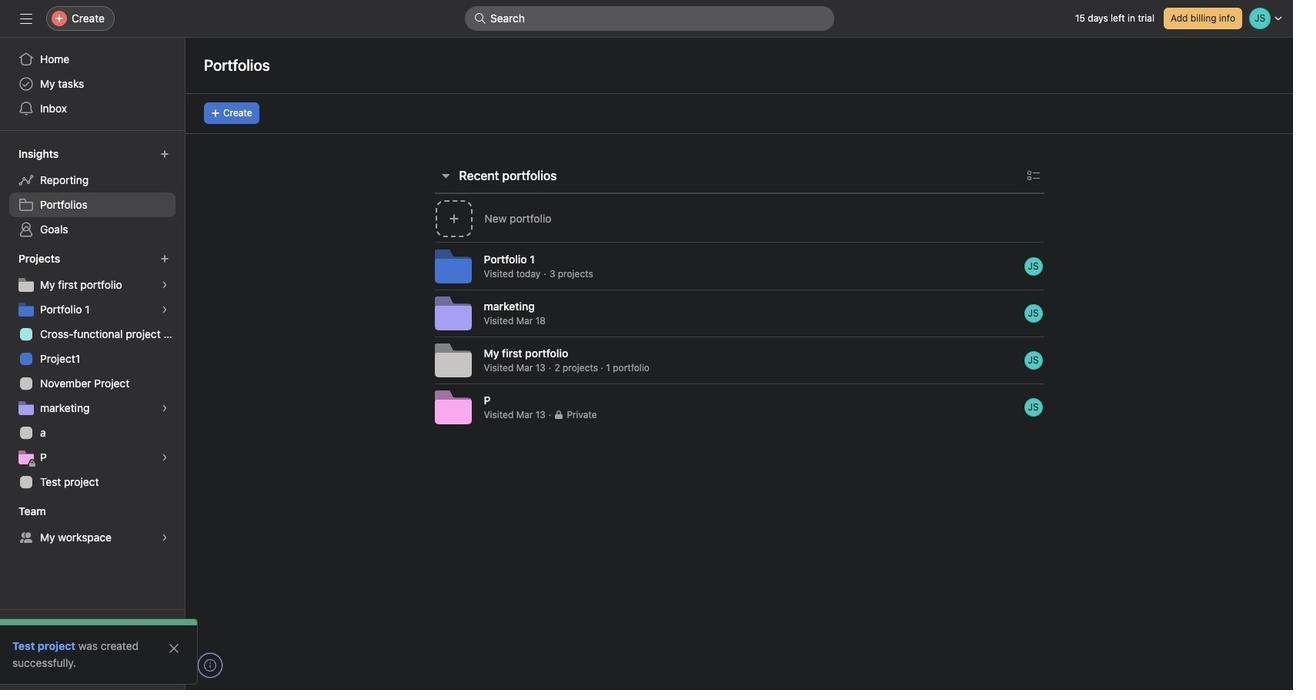 Task type: describe. For each thing, give the bounding box(es) containing it.
close image
[[168, 642, 180, 655]]

2 list item from the top
[[398, 290, 1082, 337]]

teams element
[[0, 498, 185, 553]]

insights element
[[0, 140, 185, 245]]

3 list item from the top
[[398, 337, 1082, 384]]

collapse list for this section: recent portfolios image
[[439, 169, 452, 182]]

hide sidebar image
[[20, 12, 32, 25]]

1 list item from the top
[[398, 243, 1082, 290]]

new project or portfolio image
[[160, 254, 169, 263]]



Task type: locate. For each thing, give the bounding box(es) containing it.
projects element
[[0, 245, 185, 498]]

new insights image
[[160, 149, 169, 159]]

global element
[[0, 38, 185, 130]]

view as tiles image
[[1028, 169, 1040, 182]]

prominent image
[[474, 12, 487, 25]]

see details, marketing image
[[160, 404, 169, 413]]

4 list item from the top
[[398, 384, 1082, 431]]

see details, my workspace image
[[160, 533, 169, 542]]

list item
[[398, 243, 1082, 290], [398, 290, 1082, 337], [398, 337, 1082, 384], [398, 384, 1082, 431]]

list box
[[465, 6, 835, 31]]

see details, p image
[[160, 453, 169, 462]]

see details, portfolio 1 image
[[160, 305, 169, 314]]

see details, my first portfolio image
[[160, 280, 169, 290]]



Task type: vqa. For each thing, say whether or not it's contained in the screenshot.
2nd list item
yes



